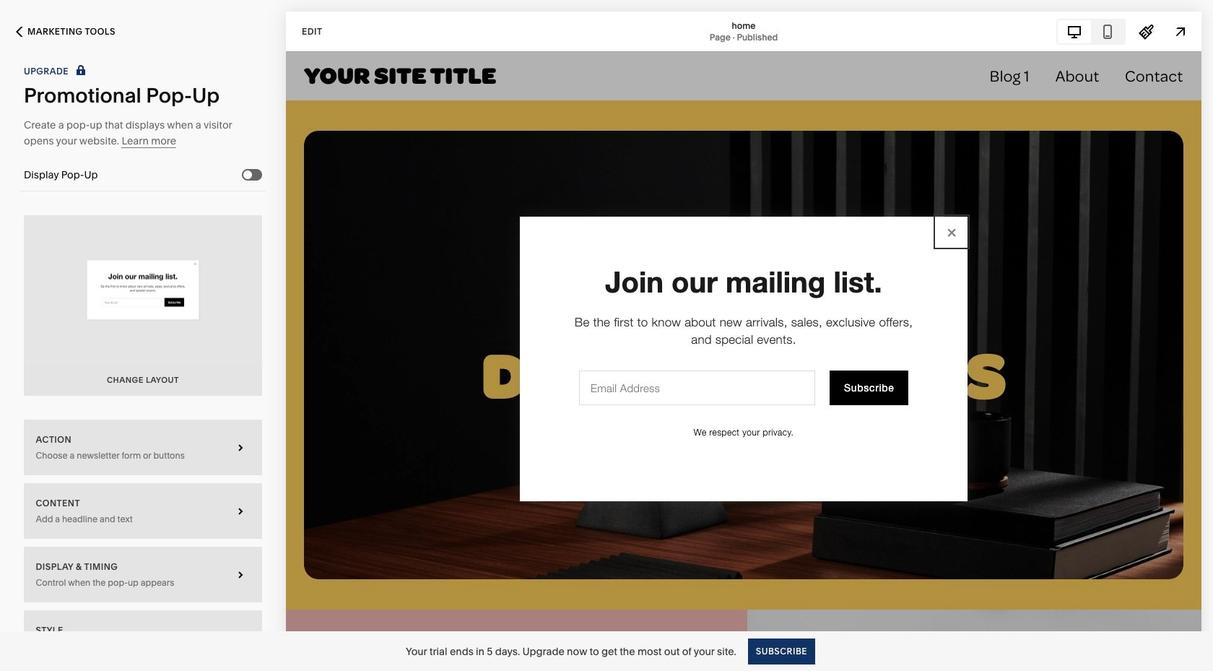 Task type: describe. For each thing, give the bounding box(es) containing it.
overlay center card 01 image
[[24, 215, 262, 364]]

desktop image
[[1067, 23, 1083, 39]]

feature gate lock image
[[73, 64, 89, 79]]

style image
[[1139, 23, 1155, 39]]

site preview image
[[1173, 23, 1189, 39]]

mobile image
[[1100, 23, 1116, 39]]



Task type: locate. For each thing, give the bounding box(es) containing it.
Display Pop-Up checkbox
[[243, 170, 252, 179]]

tab list
[[1058, 20, 1125, 43]]



Task type: vqa. For each thing, say whether or not it's contained in the screenshot.
Animation Showing New Form Styling Options image
no



